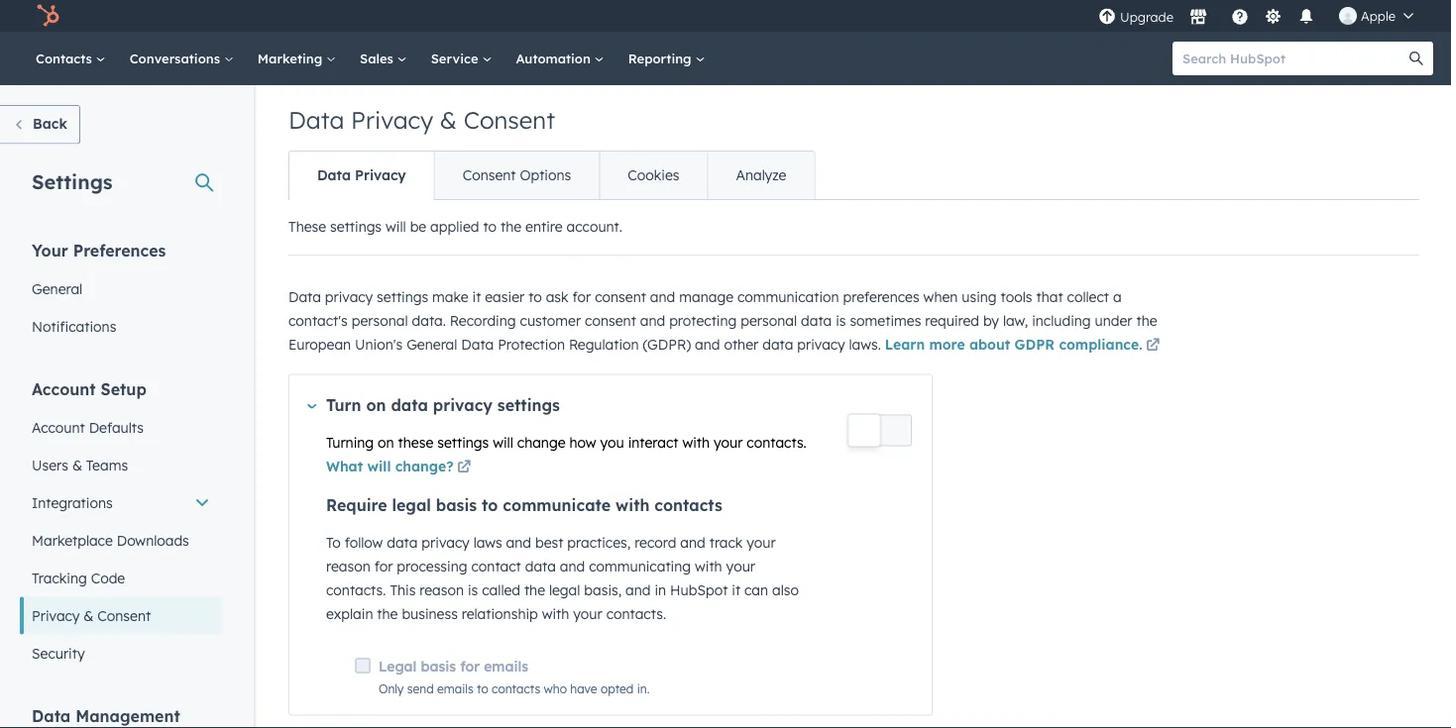 Task type: vqa. For each thing, say whether or not it's contained in the screenshot.
Terry Turtle 'image'
no



Task type: locate. For each thing, give the bounding box(es) containing it.
you
[[600, 434, 624, 451]]

upgrade image
[[1098, 8, 1116, 26]]

1 horizontal spatial link opens in a new window image
[[1146, 340, 1160, 353]]

privacy inside to follow data privacy laws and best practices, record and track your reason for processing contact data and communicating with your contacts. this reason is called the legal basis, and in hubspot it can also explain the business relationship with your contacts.
[[422, 534, 470, 552]]

0 vertical spatial &
[[440, 105, 457, 135]]

will right what
[[367, 458, 391, 475]]

it left can at the right of the page
[[732, 582, 741, 599]]

for
[[573, 289, 591, 306], [374, 558, 393, 576], [460, 658, 480, 676]]

customer
[[520, 312, 581, 330]]

1 horizontal spatial link opens in a new window image
[[1146, 335, 1160, 358]]

will left change
[[493, 434, 513, 451]]

settings inside data privacy settings make it easier to ask for consent and manage communication preferences when using tools that collect a contact's personal data. recording customer consent and protecting personal data is sometimes required by law, including under the european union's general data protection regulation (gdpr) and other data privacy laws.
[[377, 289, 428, 306]]

0 vertical spatial privacy
[[351, 105, 433, 135]]

1 horizontal spatial emails
[[484, 658, 529, 676]]

data up contact's
[[289, 289, 321, 306]]

link opens in a new window image
[[1146, 335, 1160, 358], [457, 456, 471, 480]]

data down best
[[525, 558, 556, 576]]

0 vertical spatial is
[[836, 312, 846, 330]]

will left be
[[386, 218, 406, 235]]

compliance.
[[1059, 336, 1143, 353]]

general down your
[[32, 280, 83, 297]]

account up users
[[32, 419, 85, 436]]

your right track
[[747, 534, 776, 552]]

account for account defaults
[[32, 419, 85, 436]]

marketplace downloads link
[[20, 522, 222, 560]]

data down communication
[[801, 312, 832, 330]]

basis up the laws
[[436, 496, 477, 516]]

1 vertical spatial is
[[468, 582, 478, 599]]

1 horizontal spatial is
[[836, 312, 846, 330]]

legal inside to follow data privacy laws and best practices, record and track your reason for processing contact data and communicating with your contacts. this reason is called the legal basis, and in hubspot it can also explain the business relationship with your contacts.
[[549, 582, 580, 599]]

0 vertical spatial account
[[32, 379, 96, 399]]

users & teams
[[32, 457, 128, 474]]

general
[[32, 280, 83, 297], [407, 336, 457, 353]]

link opens in a new window image right compliance. at top
[[1146, 335, 1160, 358]]

privacy up these
[[433, 395, 493, 415]]

consent left options
[[463, 167, 516, 184]]

marketing
[[258, 50, 326, 66]]

2 vertical spatial privacy
[[32, 607, 80, 625]]

relationship
[[462, 606, 538, 623]]

on up what will change? at the left bottom of page
[[378, 434, 394, 451]]

make
[[432, 289, 469, 306]]

0 vertical spatial general
[[32, 280, 83, 297]]

your right interact
[[714, 434, 743, 451]]

1 account from the top
[[32, 379, 96, 399]]

account up "account defaults"
[[32, 379, 96, 399]]

1 horizontal spatial personal
[[741, 312, 797, 330]]

1 personal from the left
[[352, 312, 408, 330]]

account for account setup
[[32, 379, 96, 399]]

for up this
[[374, 558, 393, 576]]

in.
[[637, 681, 650, 696]]

marketplaces image
[[1190, 9, 1208, 27]]

link opens in a new window image right change?
[[457, 456, 471, 480]]

consent inside account setup element
[[97, 607, 151, 625]]

notifications button
[[1290, 0, 1324, 32]]

called
[[482, 582, 520, 599]]

caret image
[[307, 404, 317, 409]]

link opens in a new window image for learn more about gdpr compliance.
[[1146, 335, 1160, 358]]

link opens in a new window image right change?
[[457, 461, 471, 475]]

1 vertical spatial for
[[374, 558, 393, 576]]

to
[[326, 534, 341, 552]]

general inside data privacy settings make it easier to ask for consent and manage communication preferences when using tools that collect a contact's personal data. recording customer consent and protecting personal data is sometimes required by law, including under the european union's general data protection regulation (gdpr) and other data privacy laws.
[[407, 336, 457, 353]]

1 vertical spatial reason
[[420, 582, 464, 599]]

2 vertical spatial consent
[[97, 607, 151, 625]]

is left the sometimes
[[836, 312, 846, 330]]

privacy down data privacy & consent
[[355, 167, 406, 184]]

is inside data privacy settings make it easier to ask for consent and manage communication preferences when using tools that collect a contact's personal data. recording customer consent and protecting personal data is sometimes required by law, including under the european union's general data protection regulation (gdpr) and other data privacy laws.
[[836, 312, 846, 330]]

1 horizontal spatial legal
[[549, 582, 580, 599]]

0 horizontal spatial &
[[72, 457, 82, 474]]

0 vertical spatial consent
[[595, 289, 646, 306]]

& down tracking code at left bottom
[[84, 607, 94, 625]]

learn more about gdpr compliance.
[[885, 336, 1143, 353]]

for right ask
[[573, 289, 591, 306]]

emails down legal basis for emails
[[437, 681, 474, 696]]

is
[[836, 312, 846, 330], [468, 582, 478, 599]]

consent
[[595, 289, 646, 306], [585, 312, 636, 330]]

your
[[714, 434, 743, 451], [747, 534, 776, 552], [726, 558, 755, 576], [573, 606, 602, 623]]

is left called
[[468, 582, 478, 599]]

the right under in the top right of the page
[[1137, 312, 1158, 330]]

1 vertical spatial it
[[732, 582, 741, 599]]

your preferences
[[32, 240, 166, 260]]

1 vertical spatial contacts.
[[326, 582, 386, 599]]

1 vertical spatial link opens in a new window image
[[457, 456, 471, 480]]

privacy
[[351, 105, 433, 135], [355, 167, 406, 184], [32, 607, 80, 625]]

reason
[[326, 558, 371, 576], [420, 582, 464, 599]]

link opens in a new window image inside learn more about gdpr compliance. 'link'
[[1146, 340, 1160, 353]]

privacy up contact's
[[325, 289, 373, 306]]

settings down turn on data privacy settings
[[437, 434, 489, 451]]

record
[[635, 534, 677, 552]]

hubspot image
[[36, 4, 59, 28]]

account.
[[567, 218, 623, 235]]

1 horizontal spatial general
[[407, 336, 457, 353]]

your down basis,
[[573, 606, 602, 623]]

0 vertical spatial will
[[386, 218, 406, 235]]

navigation containing data privacy
[[289, 151, 815, 200]]

0 horizontal spatial reason
[[326, 558, 371, 576]]

settings
[[32, 169, 113, 194]]

1 horizontal spatial for
[[460, 658, 480, 676]]

0 vertical spatial link opens in a new window image
[[1146, 335, 1160, 358]]

require
[[326, 496, 387, 516]]

contacts left who
[[492, 681, 540, 696]]

collect
[[1067, 289, 1109, 306]]

1 horizontal spatial reason
[[420, 582, 464, 599]]

emails up "only send emails to contacts who have opted in."
[[484, 658, 529, 676]]

gdpr
[[1015, 336, 1055, 353]]

contacts link
[[24, 32, 118, 85]]

on for these
[[378, 434, 394, 451]]

1 vertical spatial link opens in a new window image
[[457, 461, 471, 475]]

data
[[801, 312, 832, 330], [763, 336, 794, 353], [391, 395, 428, 415], [387, 534, 418, 552], [525, 558, 556, 576]]

ask
[[546, 289, 569, 306]]

settings up data.
[[377, 289, 428, 306]]

communication
[[738, 289, 839, 306]]

what
[[326, 458, 363, 475]]

tracking code link
[[20, 560, 222, 597]]

0 horizontal spatial personal
[[352, 312, 408, 330]]

it inside data privacy settings make it easier to ask for consent and manage communication preferences when using tools that collect a contact's personal data. recording customer consent and protecting personal data is sometimes required by law, including under the european union's general data protection regulation (gdpr) and other data privacy laws.
[[472, 289, 481, 306]]

it up the 'recording'
[[472, 289, 481, 306]]

personal down communication
[[741, 312, 797, 330]]

legal left basis,
[[549, 582, 580, 599]]

1 horizontal spatial it
[[732, 582, 741, 599]]

1 vertical spatial privacy
[[355, 167, 406, 184]]

&
[[440, 105, 457, 135], [72, 457, 82, 474], [84, 607, 94, 625]]

for up "only send emails to contacts who have opted in."
[[460, 658, 480, 676]]

2 vertical spatial &
[[84, 607, 94, 625]]

contacts up record
[[655, 496, 723, 516]]

1 vertical spatial account
[[32, 419, 85, 436]]

and
[[650, 289, 675, 306], [640, 312, 665, 330], [695, 336, 720, 353], [506, 534, 531, 552], [680, 534, 706, 552], [560, 558, 585, 576], [626, 582, 651, 599]]

privacy inside account setup element
[[32, 607, 80, 625]]

to
[[483, 218, 497, 235], [529, 289, 542, 306], [482, 496, 498, 516], [477, 681, 488, 696]]

2 account from the top
[[32, 419, 85, 436]]

0 horizontal spatial for
[[374, 558, 393, 576]]

0 horizontal spatial link opens in a new window image
[[457, 456, 471, 480]]

on right turn
[[366, 395, 386, 415]]

search button
[[1400, 42, 1434, 75]]

0 vertical spatial link opens in a new window image
[[1146, 340, 1160, 353]]

emails
[[484, 658, 529, 676], [437, 681, 474, 696]]

these
[[398, 434, 434, 451]]

1 vertical spatial legal
[[549, 582, 580, 599]]

consent
[[464, 105, 555, 135], [463, 167, 516, 184], [97, 607, 151, 625]]

1 vertical spatial emails
[[437, 681, 474, 696]]

to left ask
[[529, 289, 542, 306]]

tracking code
[[32, 570, 125, 587]]

change
[[517, 434, 566, 451]]

recording
[[450, 312, 516, 330]]

help image
[[1231, 9, 1249, 27]]

processing
[[397, 558, 468, 576]]

0 horizontal spatial emails
[[437, 681, 474, 696]]

2 horizontal spatial for
[[573, 289, 591, 306]]

data privacy & consent
[[289, 105, 555, 135]]

notifications image
[[1298, 9, 1316, 27]]

1 vertical spatial on
[[378, 434, 394, 451]]

2 horizontal spatial contacts.
[[747, 434, 807, 451]]

users & teams link
[[20, 447, 222, 484]]

0 vertical spatial reason
[[326, 558, 371, 576]]

0 vertical spatial emails
[[484, 658, 529, 676]]

basis,
[[584, 582, 622, 599]]

data
[[289, 105, 344, 135], [317, 167, 351, 184], [289, 289, 321, 306], [461, 336, 494, 353], [32, 706, 71, 726]]

0 horizontal spatial contacts.
[[326, 582, 386, 599]]

laws.
[[849, 336, 881, 353]]

on
[[366, 395, 386, 415], [378, 434, 394, 451]]

when
[[924, 289, 958, 306]]

data down security
[[32, 706, 71, 726]]

data inside data privacy link
[[317, 167, 351, 184]]

and down best
[[560, 558, 585, 576]]

reason down processing
[[420, 582, 464, 599]]

follow
[[345, 534, 383, 552]]

2 vertical spatial will
[[367, 458, 391, 475]]

link opens in a new window image right compliance. at top
[[1146, 340, 1160, 353]]

and left track
[[680, 534, 706, 552]]

preferences
[[843, 289, 920, 306]]

general down data.
[[407, 336, 457, 353]]

1 vertical spatial contacts
[[492, 681, 540, 696]]

basis up send at left bottom
[[421, 658, 456, 676]]

also
[[772, 582, 799, 599]]

data down marketing link
[[289, 105, 344, 135]]

privacy for data privacy & consent
[[351, 105, 433, 135]]

menu
[[1096, 0, 1428, 32]]

apple
[[1361, 7, 1396, 24]]

privacy up security
[[32, 607, 80, 625]]

the down this
[[377, 606, 398, 623]]

legal down what will change? link
[[392, 496, 431, 516]]

contacts
[[36, 50, 96, 66]]

union's
[[355, 336, 403, 353]]

0 vertical spatial for
[[573, 289, 591, 306]]

0 horizontal spatial general
[[32, 280, 83, 297]]

setup
[[101, 379, 147, 399]]

reason down to
[[326, 558, 371, 576]]

0 vertical spatial on
[[366, 395, 386, 415]]

notifications
[[32, 318, 116, 335]]

business
[[402, 606, 458, 623]]

0 vertical spatial legal
[[392, 496, 431, 516]]

data up these
[[317, 167, 351, 184]]

link opens in a new window image inside what will change? link
[[457, 461, 471, 475]]

data for data privacy
[[317, 167, 351, 184]]

0 vertical spatial contacts
[[655, 496, 723, 516]]

consent up consent options on the top left
[[464, 105, 555, 135]]

0 horizontal spatial contacts
[[492, 681, 540, 696]]

2 vertical spatial contacts.
[[606, 606, 666, 623]]

1 vertical spatial &
[[72, 457, 82, 474]]

easier
[[485, 289, 525, 306]]

what will change? link
[[326, 456, 475, 480]]

personal up union's
[[352, 312, 408, 330]]

& down service
[[440, 105, 457, 135]]

will
[[386, 218, 406, 235], [493, 434, 513, 451], [367, 458, 391, 475]]

0 horizontal spatial link opens in a new window image
[[457, 461, 471, 475]]

privacy up processing
[[422, 534, 470, 552]]

legal basis for emails
[[379, 658, 529, 676]]

0 vertical spatial it
[[472, 289, 481, 306]]

& right users
[[72, 457, 82, 474]]

0 vertical spatial consent
[[464, 105, 555, 135]]

1 horizontal spatial contacts
[[655, 496, 723, 516]]

consent down tracking code link
[[97, 607, 151, 625]]

0 horizontal spatial it
[[472, 289, 481, 306]]

link opens in a new window image
[[1146, 340, 1160, 353], [457, 461, 471, 475]]

legal
[[392, 496, 431, 516], [549, 582, 580, 599]]

settings right these
[[330, 218, 382, 235]]

link opens in a new window image for learn more about gdpr compliance.
[[1146, 340, 1160, 353]]

data.
[[412, 312, 446, 330]]

navigation
[[289, 151, 815, 200]]

a
[[1113, 289, 1122, 306]]

1 vertical spatial general
[[407, 336, 457, 353]]

your down track
[[726, 558, 755, 576]]

link opens in a new window image for what will change?
[[457, 456, 471, 480]]

data privacy
[[317, 167, 406, 184]]

privacy down "sales" link
[[351, 105, 433, 135]]

data right 'other'
[[763, 336, 794, 353]]

the right called
[[524, 582, 545, 599]]

security link
[[20, 635, 222, 673]]

2 horizontal spatial &
[[440, 105, 457, 135]]

1 horizontal spatial &
[[84, 607, 94, 625]]

0 horizontal spatial is
[[468, 582, 478, 599]]

settings
[[330, 218, 382, 235], [377, 289, 428, 306], [498, 395, 560, 415], [437, 434, 489, 451]]



Task type: describe. For each thing, give the bounding box(es) containing it.
reporting
[[628, 50, 695, 66]]

applied
[[430, 218, 479, 235]]

who
[[544, 681, 567, 696]]

contact
[[471, 558, 521, 576]]

hubspot link
[[24, 4, 74, 28]]

1 vertical spatial consent
[[585, 312, 636, 330]]

users
[[32, 457, 68, 474]]

opted
[[601, 681, 634, 696]]

settings image
[[1265, 8, 1282, 26]]

cookies link
[[599, 152, 707, 199]]

the inside data privacy settings make it easier to ask for consent and manage communication preferences when using tools that collect a contact's personal data. recording customer consent and protecting personal data is sometimes required by law, including under the european union's general data protection regulation (gdpr) and other data privacy laws.
[[1137, 312, 1158, 330]]

these settings will be applied to the entire account.
[[289, 218, 623, 235]]

change?
[[395, 458, 454, 475]]

data up these
[[391, 395, 428, 415]]

data for data privacy & consent
[[289, 105, 344, 135]]

integrations button
[[20, 484, 222, 522]]

analyze
[[736, 167, 787, 184]]

marketplace downloads
[[32, 532, 189, 549]]

to up the laws
[[482, 496, 498, 516]]

privacy for data privacy
[[355, 167, 406, 184]]

it inside to follow data privacy laws and best practices, record and track your reason for processing contact data and communicating with your contacts. this reason is called the legal basis, and in hubspot it can also explain the business relationship with your contacts.
[[732, 582, 741, 599]]

data for data privacy settings make it easier to ask for consent and manage communication preferences when using tools that collect a contact's personal data. recording customer consent and protecting personal data is sometimes required by law, including under the european union's general data protection regulation (gdpr) and other data privacy laws.
[[289, 289, 321, 306]]

marketplaces button
[[1178, 0, 1219, 32]]

under
[[1095, 312, 1133, 330]]

automation
[[516, 50, 595, 66]]

account defaults
[[32, 419, 144, 436]]

analyze link
[[707, 152, 814, 199]]

Search HubSpot search field
[[1173, 42, 1416, 75]]

for inside data privacy settings make it easier to ask for consent and manage communication preferences when using tools that collect a contact's personal data. recording customer consent and protecting personal data is sometimes required by law, including under the european union's general data protection regulation (gdpr) and other data privacy laws.
[[573, 289, 591, 306]]

can
[[745, 582, 768, 599]]

be
[[410, 218, 426, 235]]

best
[[535, 534, 564, 552]]

& for consent
[[84, 607, 94, 625]]

and left manage
[[650, 289, 675, 306]]

practices,
[[567, 534, 631, 552]]

link opens in a new window image for what will change?
[[457, 461, 471, 475]]

privacy & consent link
[[20, 597, 222, 635]]

only send emails to contacts who have opted in.
[[379, 681, 650, 696]]

with right interact
[[682, 434, 710, 451]]

to follow data privacy laws and best practices, record and track your reason for processing contact data and communicating with your contacts. this reason is called the legal basis, and in hubspot it can also explain the business relationship with your contacts.
[[326, 534, 799, 623]]

1 horizontal spatial contacts.
[[606, 606, 666, 623]]

with up record
[[616, 496, 650, 516]]

integrations
[[32, 494, 113, 512]]

about
[[969, 336, 1011, 353]]

sometimes
[[850, 312, 921, 330]]

the left entire
[[501, 218, 522, 235]]

automation link
[[504, 32, 616, 85]]

to inside data privacy settings make it easier to ask for consent and manage communication preferences when using tools that collect a contact's personal data. recording customer consent and protecting personal data is sometimes required by law, including under the european union's general data protection regulation (gdpr) and other data privacy laws.
[[529, 289, 542, 306]]

these
[[289, 218, 326, 235]]

learn more about gdpr compliance. link
[[885, 335, 1164, 358]]

is inside to follow data privacy laws and best practices, record and track your reason for processing contact data and communicating with your contacts. this reason is called the legal basis, and in hubspot it can also explain the business relationship with your contacts.
[[468, 582, 478, 599]]

require legal basis to communicate with contacts
[[326, 496, 723, 516]]

defaults
[[89, 419, 144, 436]]

service link
[[419, 32, 504, 85]]

menu containing apple
[[1096, 0, 1428, 32]]

will inside what will change? link
[[367, 458, 391, 475]]

required
[[925, 312, 980, 330]]

european
[[289, 336, 351, 353]]

protection
[[498, 336, 565, 353]]

how
[[570, 434, 596, 451]]

turn
[[326, 395, 361, 415]]

search image
[[1410, 52, 1424, 65]]

data for data management
[[32, 706, 71, 726]]

and left best
[[506, 534, 531, 552]]

and left in
[[626, 582, 651, 599]]

account setup
[[32, 379, 147, 399]]

regulation
[[569, 336, 639, 353]]

law,
[[1003, 312, 1028, 330]]

reporting link
[[616, 32, 717, 85]]

downloads
[[117, 532, 189, 549]]

learn
[[885, 336, 925, 353]]

account setup element
[[20, 378, 222, 673]]

general link
[[20, 270, 222, 308]]

0 vertical spatial contacts.
[[747, 434, 807, 451]]

back link
[[0, 105, 80, 144]]

and up (gdpr)
[[640, 312, 665, 330]]

preferences
[[73, 240, 166, 260]]

consent options
[[463, 167, 571, 184]]

1 vertical spatial will
[[493, 434, 513, 451]]

that
[[1037, 289, 1063, 306]]

explain
[[326, 606, 373, 623]]

tracking
[[32, 570, 87, 587]]

by
[[983, 312, 999, 330]]

protecting
[[669, 312, 737, 330]]

consent options link
[[434, 152, 599, 199]]

data privacy link
[[289, 152, 434, 199]]

teams
[[86, 457, 128, 474]]

only
[[379, 681, 404, 696]]

management
[[76, 706, 180, 726]]

with right relationship
[[542, 606, 569, 623]]

your preferences element
[[20, 239, 222, 346]]

conversations link
[[118, 32, 246, 85]]

what will change?
[[326, 458, 454, 475]]

upgrade
[[1120, 9, 1174, 25]]

bob builder image
[[1339, 7, 1357, 25]]

to down legal basis for emails
[[477, 681, 488, 696]]

laws
[[474, 534, 502, 552]]

data down the 'recording'
[[461, 336, 494, 353]]

2 vertical spatial for
[[460, 658, 480, 676]]

& for teams
[[72, 457, 82, 474]]

with up hubspot
[[695, 558, 722, 576]]

options
[[520, 167, 571, 184]]

send
[[407, 681, 434, 696]]

tools
[[1001, 289, 1033, 306]]

turning on these settings will change how you interact with your contacts.
[[326, 434, 807, 451]]

for inside to follow data privacy laws and best practices, record and track your reason for processing contact data and communicating with your contacts. this reason is called the legal basis, and in hubspot it can also explain the business relationship with your contacts.
[[374, 558, 393, 576]]

0 horizontal spatial legal
[[392, 496, 431, 516]]

help button
[[1223, 0, 1257, 32]]

and down protecting
[[695, 336, 720, 353]]

including
[[1032, 312, 1091, 330]]

data privacy settings make it easier to ask for consent and manage communication preferences when using tools that collect a contact's personal data. recording customer consent and protecting personal data is sometimes required by law, including under the european union's general data protection regulation (gdpr) and other data privacy laws.
[[289, 289, 1158, 353]]

back
[[33, 115, 67, 132]]

general inside general 'link'
[[32, 280, 83, 297]]

privacy left "laws."
[[797, 336, 845, 353]]

entire
[[525, 218, 563, 235]]

sales link
[[348, 32, 419, 85]]

2 personal from the left
[[741, 312, 797, 330]]

1 vertical spatial consent
[[463, 167, 516, 184]]

settings up change
[[498, 395, 560, 415]]

other
[[724, 336, 759, 353]]

to right applied
[[483, 218, 497, 235]]

on for data
[[366, 395, 386, 415]]

0 vertical spatial basis
[[436, 496, 477, 516]]

1 vertical spatial basis
[[421, 658, 456, 676]]

notifications link
[[20, 308, 222, 346]]

service
[[431, 50, 482, 66]]

data up processing
[[387, 534, 418, 552]]

marketing link
[[246, 32, 348, 85]]

code
[[91, 570, 125, 587]]

manage
[[679, 289, 734, 306]]



